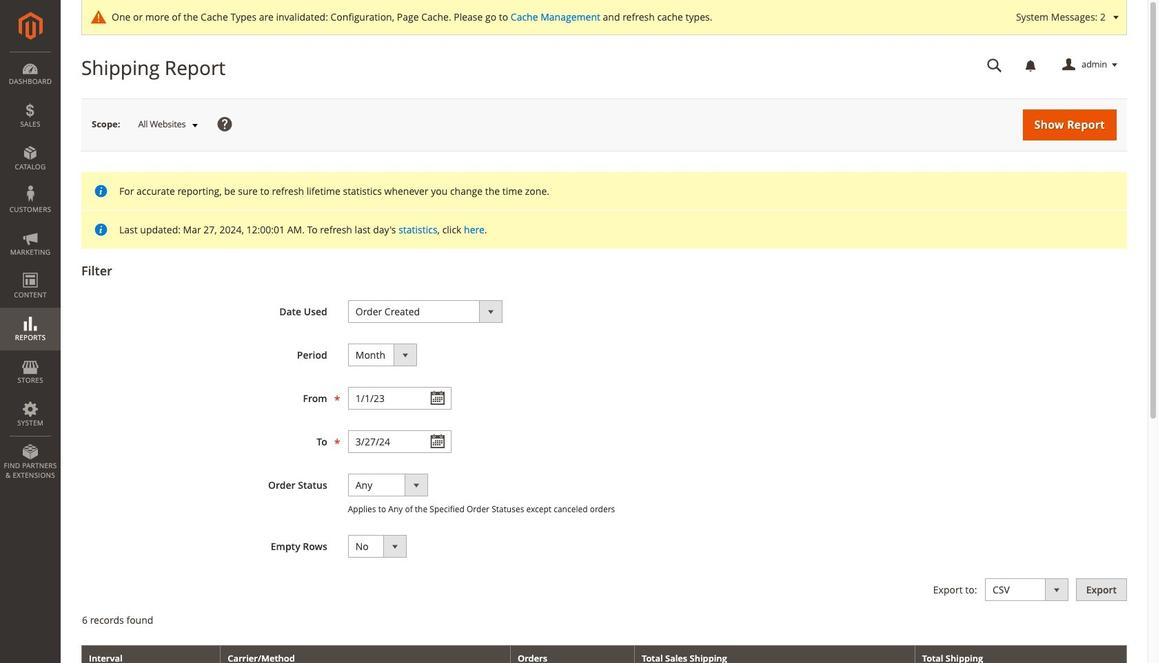 Task type: describe. For each thing, give the bounding box(es) containing it.
magento admin panel image
[[18, 12, 42, 40]]



Task type: locate. For each thing, give the bounding box(es) containing it.
None text field
[[348, 387, 451, 410], [348, 431, 451, 454], [348, 387, 451, 410], [348, 431, 451, 454]]

None text field
[[978, 53, 1012, 77]]

menu bar
[[0, 52, 61, 488]]



Task type: vqa. For each thing, say whether or not it's contained in the screenshot.
menu bar
yes



